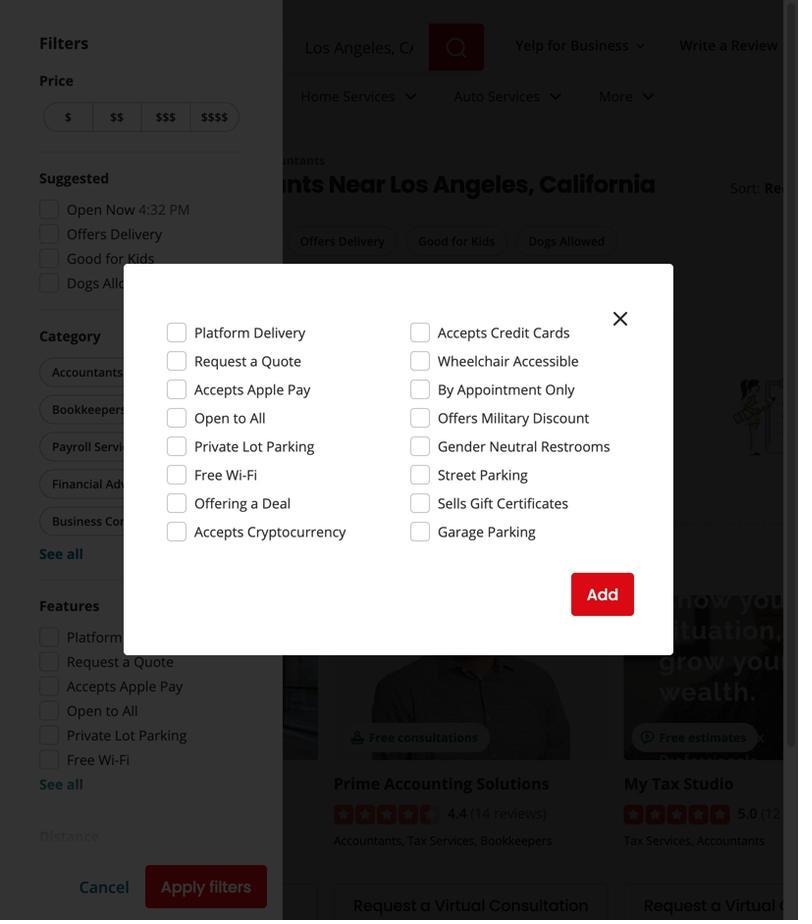 Task type: locate. For each thing, give the bounding box(es) containing it.
reviews) for prime accounting solutions
[[494, 804, 547, 823]]

virtual for co
[[725, 896, 776, 918]]

0 vertical spatial accepts apple pay
[[194, 380, 310, 399]]

1 vertical spatial allowed
[[103, 274, 154, 293]]

1 horizontal spatial offers
[[300, 233, 335, 249]]

request a virtual consultation
[[353, 896, 589, 918]]

1 vertical spatial business
[[52, 513, 102, 530]]

offers delivery down now
[[67, 225, 162, 243]]

1 vertical spatial to
[[106, 702, 119, 721]]

free down $100 at the left bottom of page
[[67, 751, 95, 770]]

see all up "features"
[[39, 545, 83, 563]]

los
[[390, 168, 428, 201]]

from right help
[[323, 406, 354, 424]]

request a virtual co button
[[624, 885, 798, 921]]

delivery down 'open now 4:32 pm'
[[110, 225, 162, 243]]

tax down 4.4 star rating 'image'
[[408, 833, 427, 849]]

free wi-fi up offering
[[194, 466, 257, 484]]

wi- inside add dialog
[[226, 466, 247, 484]]

private up '&'
[[67, 726, 111, 745]]

$$$ button
[[141, 102, 190, 132]]

sort:
[[731, 179, 760, 197]]

accepts up $100 at the left bottom of page
[[67, 677, 116, 696]]

good for kids down now
[[67, 249, 154, 268]]

see for features
[[39, 776, 63, 794]]

1 vertical spatial bookkeepers
[[480, 833, 552, 849]]

0 horizontal spatial 24 chevron down v2 image
[[544, 85, 567, 108]]

open right your at left
[[194, 409, 230, 428]]

1 horizontal spatial request a quote
[[194, 352, 301, 371]]

business up special
[[52, 513, 102, 530]]

delivery inside add dialog
[[254, 323, 305, 342]]

0 vertical spatial good for kids
[[418, 233, 495, 249]]

0 vertical spatial open to all
[[194, 409, 266, 428]]

1 horizontal spatial private lot parking
[[194, 437, 314, 456]]

group containing features
[[39, 596, 243, 795]]

0 horizontal spatial fi
[[119, 751, 130, 770]]

dogs allowed
[[528, 233, 605, 249], [67, 274, 154, 293]]

0 vertical spatial all
[[67, 545, 83, 563]]

apple up get
[[247, 380, 284, 399]]

auto services
[[454, 87, 540, 106]]

24 chevron down v2 image inside more link
[[637, 85, 660, 108]]

allowed down california on the right top of the page
[[560, 233, 605, 249]]

tax services, payroll services, financial advising
[[43, 836, 278, 869]]

0 vertical spatial advising
[[106, 476, 153, 492]]

accountants down the 5.0 at the bottom right of page
[[697, 833, 765, 849]]

0 vertical spatial private lot parking
[[194, 437, 314, 456]]

estimates up project
[[171, 342, 270, 370]]

bookkeepers down 4.4 (14 reviews)
[[480, 833, 552, 849]]

2 vertical spatial open
[[67, 702, 102, 721]]

estimates up studio
[[688, 730, 746, 746]]

1 horizontal spatial allowed
[[560, 233, 605, 249]]

business inside group
[[52, 513, 102, 530]]

services inside button
[[179, 364, 226, 380]]

delivery down offers
[[126, 628, 178, 647]]

1 see from the top
[[39, 545, 63, 563]]

option group
[[39, 827, 243, 921]]

2 see all from the top
[[39, 776, 83, 794]]

dogs inside dogs allowed button
[[528, 233, 557, 249]]

all left get
[[250, 409, 266, 428]]

1 see all from the top
[[39, 545, 83, 563]]

deal right '$120'
[[159, 730, 185, 746]]

1 vertical spatial view
[[126, 896, 163, 918]]

1 horizontal spatial business
[[570, 36, 629, 55]]

0 horizontal spatial allowed
[[103, 274, 154, 293]]

0 vertical spatial to
[[233, 409, 246, 428]]

virtual left co
[[725, 896, 776, 918]]

0 vertical spatial dogs allowed
[[528, 233, 605, 249]]

1 horizontal spatial open to all
[[194, 409, 266, 428]]

accepts apple pay inside add dialog
[[194, 380, 310, 399]]

request a quote up "and"
[[194, 352, 301, 371]]

sells
[[438, 494, 467, 513]]

consultations
[[398, 730, 478, 746]]

platform delivery up "free price estimates from local tax professionals tell us about your project and get help from sponsored businesses."
[[194, 323, 305, 342]]

tax up your at left
[[156, 364, 176, 380]]

2 virtual from the left
[[725, 896, 776, 918]]

option group containing distance
[[39, 827, 243, 921]]

services for professional services
[[172, 152, 220, 168]]

local
[[325, 342, 372, 370]]

4.6 star rating image
[[43, 806, 149, 825]]

apply filters button
[[145, 866, 267, 909]]

all
[[80, 233, 94, 249], [250, 409, 266, 428], [122, 702, 138, 721]]

1 horizontal spatial deal
[[262, 494, 291, 513]]

24 chevron down v2 image down 'yelp for business' at the top right of the page
[[544, 85, 567, 108]]

0 horizontal spatial to
[[106, 702, 119, 721]]

group
[[39, 168, 243, 294], [35, 326, 243, 564], [39, 596, 243, 795]]

1 vertical spatial open to all
[[67, 702, 138, 721]]

1 all from the top
[[67, 545, 83, 563]]

services, down 5 star rating image
[[646, 833, 694, 849]]

1 horizontal spatial free wi-fi
[[194, 466, 257, 484]]

allowed
[[560, 233, 605, 249], [103, 274, 154, 293]]

my tax studio link
[[624, 773, 734, 794]]

1 vertical spatial lot
[[115, 726, 135, 745]]

0 vertical spatial financial
[[52, 476, 103, 492]]

businesses.
[[430, 406, 504, 424]]

services for auto services
[[488, 87, 540, 106]]

0 horizontal spatial bookkeepers
[[52, 402, 126, 418]]

yelp up suggested
[[39, 152, 65, 168]]

accessible
[[513, 352, 579, 371]]

free estimates link
[[624, 596, 798, 761]]

2 all from the top
[[67, 776, 83, 794]]

1 horizontal spatial good for kids
[[418, 233, 495, 249]]

private lot parking down "and"
[[194, 437, 314, 456]]

wi- up offering a deal
[[226, 466, 247, 484]]

apple inside add dialog
[[247, 380, 284, 399]]

private down project
[[194, 437, 239, 456]]

financial advising
[[52, 476, 153, 492]]

see up "features"
[[39, 545, 63, 563]]

0 horizontal spatial platform
[[67, 628, 122, 647]]

a down tax services, accountants
[[711, 896, 721, 918]]

services right auto at the top right
[[488, 87, 540, 106]]

0 horizontal spatial apple
[[120, 677, 156, 696]]

1 horizontal spatial from
[[323, 406, 354, 424]]

request down "accountants," at the bottom of the page
[[353, 896, 416, 918]]

apple up '$120'
[[120, 677, 156, 696]]

price group
[[39, 71, 243, 136]]

tax right my
[[652, 773, 680, 794]]

financial
[[52, 476, 103, 492], [94, 853, 142, 869]]

free estimates
[[659, 730, 746, 746]]

services left 24 chevron down v2 image at the right
[[343, 87, 395, 106]]

(5
[[116, 885, 128, 904]]

yelp inside yelp for business button
[[515, 36, 544, 55]]

0 horizontal spatial kids
[[127, 249, 154, 268]]

price
[[39, 71, 74, 90]]

allowed down all 'button'
[[103, 274, 154, 293]]

financial down payroll services button
[[52, 476, 103, 492]]

lot
[[242, 437, 263, 456], [115, 726, 135, 745]]

good
[[418, 233, 449, 249], [67, 249, 102, 268]]

open inside add dialog
[[194, 409, 230, 428]]

payroll inside button
[[52, 439, 91, 455]]

pay
[[288, 380, 310, 399], [160, 677, 183, 696]]

restaurants link
[[149, 71, 285, 128]]

1 horizontal spatial platform
[[194, 323, 250, 342]]

lot inside group
[[115, 726, 135, 745]]

dogs
[[528, 233, 557, 249], [67, 274, 99, 293]]

eye
[[107, 859, 130, 878]]

wi- up '&'
[[98, 751, 119, 770]]

offers
[[67, 225, 107, 243], [300, 233, 335, 249], [438, 409, 478, 428]]

fi down $100 for $120 deal
[[119, 751, 130, 770]]

1 vertical spatial dogs
[[67, 274, 99, 293]]

$$$$ button
[[190, 102, 240, 132]]

advising
[[106, 476, 153, 492], [145, 853, 191, 869]]

1 horizontal spatial pay
[[288, 380, 310, 399]]

0 vertical spatial wi-
[[226, 466, 247, 484]]

accepts
[[438, 323, 487, 342], [194, 380, 244, 399], [194, 523, 244, 541], [67, 677, 116, 696]]

rev
[[784, 804, 798, 823]]

0 vertical spatial see all
[[39, 545, 83, 563]]

parking
[[266, 437, 314, 456], [480, 466, 528, 484], [488, 523, 536, 541], [139, 726, 187, 745]]

2 24 chevron down v2 image from the left
[[637, 85, 660, 108]]

search image
[[445, 36, 468, 60]]

parking up sells gift certificates
[[480, 466, 528, 484]]

accepts apple pay up $100 for $120 deal
[[67, 677, 183, 696]]

2 vertical spatial group
[[39, 596, 243, 795]]

1 horizontal spatial offers delivery
[[300, 233, 385, 249]]

0 horizontal spatial dogs allowed
[[67, 274, 154, 293]]

sponsored
[[358, 406, 426, 424]]

accepts up you
[[194, 523, 244, 541]]

home
[[301, 87, 340, 106]]

accepts apple pay up "and"
[[194, 380, 310, 399]]

payroll up filters
[[241, 836, 278, 852]]

request down tax services, accountants
[[644, 896, 707, 918]]

accountants up bookkeepers button
[[52, 364, 123, 380]]

payroll
[[52, 439, 91, 455], [241, 836, 278, 852]]

0 horizontal spatial open to all
[[67, 702, 138, 721]]

your
[[158, 406, 188, 424]]

1 horizontal spatial to
[[233, 409, 246, 428]]

open to all
[[194, 409, 266, 428], [67, 702, 138, 721]]

open up $100 at the left bottom of page
[[67, 702, 102, 721]]

None search field
[[149, 24, 488, 71]]

0 horizontal spatial good for kids
[[67, 249, 154, 268]]

to up $100 for $120 deal
[[106, 702, 119, 721]]

1 virtual from the left
[[435, 896, 485, 918]]

a up $100 for $120 deal
[[123, 653, 130, 671]]

open to all inside group
[[67, 702, 138, 721]]

close image
[[609, 307, 632, 331]]

good down 'open now 4:32 pm'
[[67, 249, 102, 268]]

4:32
[[139, 200, 166, 219]]

accountants inside button
[[52, 364, 123, 380]]

dogs down all 'button'
[[67, 274, 99, 293]]

wheelchair accessible
[[438, 352, 579, 371]]

tax inside "free price estimates from local tax professionals tell us about your project and get help from sponsored businesses."
[[376, 342, 411, 370]]

professional
[[96, 152, 169, 168]]

24 chevron down v2 image inside 'auto services' link
[[544, 85, 567, 108]]

services inside button
[[94, 439, 141, 455]]

yelp for business button
[[508, 28, 656, 63]]

free wi-fi inside add dialog
[[194, 466, 257, 484]]

services down us
[[94, 439, 141, 455]]

us
[[98, 406, 113, 424]]

2 horizontal spatial all
[[250, 409, 266, 428]]

accountants down the home
[[251, 152, 325, 168]]

0 vertical spatial platform delivery
[[194, 323, 305, 342]]

a down accountants, tax services, bookkeepers
[[420, 896, 431, 918]]

auto services link
[[438, 71, 583, 128]]

all down business consulting button in the left bottom of the page
[[67, 545, 83, 563]]

offers delivery
[[67, 225, 162, 243], [300, 233, 385, 249]]

free left price
[[73, 342, 114, 370]]

16 chevron down v2 image
[[633, 38, 648, 54]]

services for payroll services
[[94, 439, 141, 455]]

free wi-fi down $100 at the left bottom of page
[[67, 751, 130, 770]]

1 horizontal spatial virtual
[[725, 896, 776, 918]]

offers down now
[[67, 225, 107, 243]]

business consulting
[[52, 513, 166, 530]]

1 horizontal spatial all
[[122, 702, 138, 721]]

virtual inside button
[[435, 896, 485, 918]]

garage
[[438, 523, 484, 541]]

0 vertical spatial lot
[[242, 437, 263, 456]]

1 reviews) from the left
[[203, 804, 256, 823]]

for inside the filters group
[[452, 233, 468, 249]]

1 horizontal spatial good
[[418, 233, 449, 249]]

fi inside group
[[119, 751, 130, 770]]

associates
[[109, 773, 191, 794]]

$100 for $120 deal link
[[43, 596, 318, 761]]

payroll down tell
[[52, 439, 91, 455]]

1 vertical spatial open
[[194, 409, 230, 428]]

0 horizontal spatial quote
[[134, 653, 174, 671]]

good down los
[[418, 233, 449, 249]]

fi
[[247, 466, 257, 484], [119, 751, 130, 770]]

good for kids inside group
[[67, 249, 154, 268]]

business
[[570, 36, 629, 55], [52, 513, 102, 530]]

pm
[[169, 200, 190, 219]]

get started
[[88, 467, 175, 489]]

jarrar & associates cpas link
[[43, 773, 234, 794]]

2 see all button from the top
[[39, 776, 83, 794]]

0 horizontal spatial good
[[67, 249, 102, 268]]

1 vertical spatial private lot parking
[[67, 726, 187, 745]]

good inside button
[[418, 233, 449, 249]]

deal up accepts cryptocurrency
[[262, 494, 291, 513]]

see all button up "features"
[[39, 545, 83, 563]]

0 horizontal spatial payroll
[[52, 439, 91, 455]]

1 vertical spatial see
[[39, 776, 63, 794]]

accepts up project
[[194, 380, 244, 399]]

1 vertical spatial estimates
[[688, 730, 746, 746]]

offers up gender in the right top of the page
[[438, 409, 478, 428]]

1 vertical spatial good for kids
[[67, 249, 154, 268]]

0 vertical spatial good
[[418, 233, 449, 249]]

credit
[[491, 323, 529, 342]]

apple
[[247, 380, 284, 399], [120, 677, 156, 696]]

1 vertical spatial payroll
[[241, 836, 278, 852]]

for up 'auto services' link
[[547, 36, 567, 55]]

0 vertical spatial open
[[67, 200, 102, 219]]

delivery up "free price estimates from local tax professionals tell us about your project and get help from sponsored businesses."
[[254, 323, 305, 342]]

all inside 'button'
[[80, 233, 94, 249]]

services down $$$$
[[172, 152, 220, 168]]

virtual inside button
[[725, 896, 776, 918]]

platform delivery
[[194, 323, 305, 342], [67, 628, 178, 647]]

0 vertical spatial from
[[274, 342, 321, 370]]

0 vertical spatial business
[[570, 36, 629, 55]]

0 vertical spatial view
[[133, 859, 163, 878]]

1 vertical spatial good
[[67, 249, 102, 268]]

see all
[[39, 545, 83, 563], [39, 776, 83, 794]]

1 vertical spatial platform
[[67, 628, 122, 647]]

payroll inside tax services, payroll services, financial advising
[[241, 836, 278, 852]]

request inside add dialog
[[194, 352, 247, 371]]

for left you
[[174, 543, 201, 570]]

free up offering
[[194, 466, 223, 484]]

0 vertical spatial platform
[[194, 323, 250, 342]]

1 vertical spatial kids
[[127, 249, 154, 268]]

home services link
[[285, 71, 438, 128]]

price
[[118, 342, 168, 370]]

services for tax services
[[179, 364, 226, 380]]

jarrar & associates cpas
[[43, 773, 234, 794]]

1 horizontal spatial dogs
[[528, 233, 557, 249]]

2 vertical spatial all
[[122, 702, 138, 721]]

0 vertical spatial allowed
[[560, 233, 605, 249]]

good for kids inside button
[[418, 233, 495, 249]]

yelp up 'auto services' link
[[515, 36, 544, 55]]

request inside button
[[644, 896, 707, 918]]

$$$
[[156, 109, 176, 125]]

0 horizontal spatial all
[[80, 233, 94, 249]]

certificates
[[497, 494, 568, 513]]

free price estimates from local tax professionals image
[[733, 365, 798, 463]]

platform delivery down "features"
[[67, 628, 178, 647]]

to inside add dialog
[[233, 409, 246, 428]]

tax down 4.6
[[168, 836, 187, 852]]

special offers for you
[[39, 543, 242, 570]]

1 horizontal spatial reviews)
[[494, 804, 547, 823]]

1 vertical spatial all
[[250, 409, 266, 428]]

0 horizontal spatial free wi-fi
[[67, 751, 130, 770]]

1 horizontal spatial estimates
[[688, 730, 746, 746]]

project
[[191, 406, 236, 424]]

request inside button
[[353, 896, 416, 918]]

2 horizontal spatial offers
[[438, 409, 478, 428]]

pay up help
[[288, 380, 310, 399]]

good for kids down angeles,
[[418, 233, 495, 249]]

0 vertical spatial payroll
[[52, 439, 91, 455]]

24 chevron down v2 image
[[544, 85, 567, 108], [637, 85, 660, 108]]

virtual down accountants, tax services, bookkeepers
[[435, 896, 485, 918]]

1 horizontal spatial fi
[[247, 466, 257, 484]]

to left get
[[233, 409, 246, 428]]

2 reviews) from the left
[[494, 804, 547, 823]]

quote inside group
[[134, 653, 174, 671]]

fi up offering a deal
[[247, 466, 257, 484]]

0 vertical spatial group
[[39, 168, 243, 294]]

consultation
[[489, 896, 589, 918]]

bookkeepers down accountants button
[[52, 402, 126, 418]]

1 vertical spatial quote
[[134, 653, 174, 671]]

a right write
[[719, 36, 727, 55]]

1 vertical spatial yelp
[[39, 152, 65, 168]]

kids
[[471, 233, 495, 249], [127, 249, 154, 268]]

see left '&'
[[39, 776, 63, 794]]

verified license
[[63, 836, 156, 852]]

0 vertical spatial see all button
[[39, 545, 83, 563]]

deal inside add dialog
[[262, 494, 291, 513]]

lot down "and"
[[242, 437, 263, 456]]

cancel button
[[79, 877, 129, 898]]

open to all up $100 at the left bottom of page
[[67, 702, 138, 721]]

all right the 16 filter v2 image
[[80, 233, 94, 249]]

0 vertical spatial fi
[[247, 466, 257, 484]]

0 horizontal spatial platform delivery
[[67, 628, 178, 647]]

1 vertical spatial pay
[[160, 677, 183, 696]]

0 vertical spatial kids
[[471, 233, 495, 249]]

all for features
[[67, 776, 83, 794]]

1 24 chevron down v2 image from the left
[[544, 85, 567, 108]]

by appointment only
[[438, 380, 575, 399]]

kids down '4:32'
[[127, 249, 154, 268]]

offers inside add dialog
[[438, 409, 478, 428]]

open to all inside add dialog
[[194, 409, 266, 428]]

deal
[[262, 494, 291, 513], [159, 730, 185, 746]]

see all button for features
[[39, 776, 83, 794]]

tax
[[376, 342, 411, 370], [156, 364, 176, 380], [652, 773, 680, 794], [408, 833, 427, 849], [624, 833, 643, 849], [168, 836, 187, 852]]

financial down "verified license"
[[94, 853, 142, 869]]

all left '&'
[[67, 776, 83, 794]]

0 vertical spatial request a quote
[[194, 352, 301, 371]]

16 free estimates v2 image
[[640, 730, 655, 746]]

financial inside tax services, payroll services, financial advising
[[94, 853, 142, 869]]

1 vertical spatial free wi-fi
[[67, 751, 130, 770]]

kids down angeles,
[[471, 233, 495, 249]]

4.6 (21 reviews)
[[157, 804, 256, 823]]

filters group
[[39, 226, 622, 257]]

a inside button
[[711, 896, 721, 918]]

professionals
[[73, 370, 203, 397]]

apply
[[161, 877, 205, 899]]

$
[[65, 109, 71, 125]]

free right 16 free consultations v2 image
[[369, 730, 395, 746]]

0 horizontal spatial private
[[67, 726, 111, 745]]

1 see all button from the top
[[39, 545, 83, 563]]

2 see from the top
[[39, 776, 63, 794]]

see all button left '&'
[[39, 776, 83, 794]]

verified license button
[[63, 834, 156, 852]]

delivery inside button
[[338, 233, 385, 249]]

0 horizontal spatial deal
[[159, 730, 185, 746]]

1 vertical spatial advising
[[145, 853, 191, 869]]

business left 16 chevron down v2 icon
[[570, 36, 629, 55]]

16 filter v2 image
[[56, 234, 72, 250]]



Task type: vqa. For each thing, say whether or not it's contained in the screenshot.
the middle Takeout
no



Task type: describe. For each thing, give the bounding box(es) containing it.
offers inside button
[[300, 233, 335, 249]]

16 deal v2 image
[[59, 730, 75, 746]]

top
[[39, 168, 83, 201]]

services, down 4.4
[[430, 833, 477, 849]]

request a virtual consultation button
[[334, 885, 608, 921]]

add button
[[571, 573, 634, 617]]

category
[[39, 327, 101, 346]]

write
[[680, 36, 716, 55]]

apply filters
[[161, 877, 251, 899]]

pay inside add dialog
[[288, 380, 310, 399]]

dogs allowed inside button
[[528, 233, 605, 249]]

more
[[599, 87, 633, 106]]

for left '$120'
[[108, 730, 126, 746]]

gender
[[438, 437, 486, 456]]

dogs inside group
[[67, 274, 99, 293]]

free inside "free price estimates from local tax professionals tell us about your project and get help from sponsored businesses."
[[73, 342, 114, 370]]

discount
[[533, 409, 589, 428]]

a up "and"
[[250, 352, 258, 371]]

24 chevron down v2 image for more
[[637, 85, 660, 108]]

$$ button
[[92, 102, 141, 132]]

quote inside add dialog
[[261, 352, 301, 371]]

accounting
[[384, 773, 472, 794]]

yelp for yelp
[[39, 152, 65, 168]]

24 chevron down v2 image for auto services
[[544, 85, 567, 108]]

virtual for consultation
[[435, 896, 485, 918]]

see for category
[[39, 545, 63, 563]]

0 horizontal spatial private lot parking
[[67, 726, 187, 745]]

filters
[[39, 32, 89, 54]]

garage parking
[[438, 523, 536, 541]]

business
[[167, 896, 235, 918]]

1 vertical spatial accepts apple pay
[[67, 677, 183, 696]]

parking up associates
[[139, 726, 187, 745]]

private inside add dialog
[[194, 437, 239, 456]]

24 chevron down v2 image
[[399, 85, 423, 108]]

special
[[39, 543, 111, 570]]

mi.)
[[131, 885, 155, 904]]

16 verified v2 image
[[43, 835, 59, 851]]

prime accounting solutions
[[334, 773, 549, 794]]

tax inside button
[[156, 364, 176, 380]]

1 vertical spatial deal
[[159, 730, 185, 746]]

all inside group
[[122, 702, 138, 721]]

get started button
[[73, 456, 191, 499]]

(14
[[471, 804, 490, 823]]

estimates inside "free price estimates from local tax professionals tell us about your project and get help from sponsored businesses."
[[171, 342, 270, 370]]

see all for category
[[39, 545, 83, 563]]

studio
[[684, 773, 734, 794]]

co
[[780, 896, 798, 918]]

business categories element
[[149, 71, 798, 128]]

verified
[[63, 836, 109, 852]]

neutral
[[489, 437, 537, 456]]

professional services
[[96, 152, 220, 168]]

free price estimates from local tax professionals tell us about your project and get help from sponsored businesses.
[[73, 342, 504, 424]]

(21
[[180, 804, 200, 823]]

good inside group
[[67, 249, 102, 268]]

offers delivery inside button
[[300, 233, 385, 249]]

accepts credit cards
[[438, 323, 570, 342]]

accountants down '$$$$' 'button'
[[171, 168, 324, 201]]

appointment
[[457, 380, 542, 399]]

a up accepts cryptocurrency
[[251, 494, 258, 513]]

restrooms
[[541, 437, 610, 456]]

0 horizontal spatial request a quote
[[67, 653, 174, 671]]

10
[[88, 168, 111, 201]]

16 free consultations v2 image
[[349, 730, 365, 746]]

parking down sells gift certificates
[[488, 523, 536, 541]]

platform delivery inside group
[[67, 628, 178, 647]]

tax services button
[[144, 358, 238, 387]]

lot inside add dialog
[[242, 437, 263, 456]]

wheelchair
[[438, 352, 510, 371]]

and
[[240, 406, 264, 424]]

for down now
[[105, 249, 124, 268]]

a inside group
[[123, 653, 130, 671]]

view inside bird's-eye view driving (5 mi.)
[[133, 859, 163, 878]]

financial inside button
[[52, 476, 103, 492]]

bookkeepers inside button
[[52, 402, 126, 418]]

get
[[268, 406, 288, 424]]

yelp for business
[[515, 36, 629, 55]]

by
[[438, 380, 454, 399]]

services, down 4.6 (21 reviews)
[[190, 836, 238, 852]]

private lot parking inside add dialog
[[194, 437, 314, 456]]

advising inside button
[[106, 476, 153, 492]]

bird's-eye view driving (5 mi.)
[[67, 859, 163, 904]]

request down "features"
[[67, 653, 119, 671]]

financial advising button
[[39, 470, 166, 499]]

cpas
[[195, 773, 234, 794]]

see all button for category
[[39, 545, 83, 563]]

accepts inside group
[[67, 677, 116, 696]]

tax inside tax services, payroll services, financial advising
[[168, 836, 187, 852]]

accepts up wheelchair
[[438, 323, 487, 342]]

4.4
[[447, 804, 467, 823]]

free consultations link
[[334, 596, 608, 761]]

group containing category
[[35, 326, 243, 564]]

$ button
[[43, 102, 92, 132]]

$100 for $120 deal
[[79, 730, 185, 746]]

cancel
[[79, 877, 129, 898]]

tax services
[[156, 364, 226, 380]]

get
[[88, 467, 115, 489]]

add
[[587, 584, 618, 606]]

gift
[[470, 494, 493, 513]]

view business
[[126, 896, 235, 918]]

kids inside good for kids button
[[471, 233, 495, 249]]

kids inside group
[[127, 249, 154, 268]]

4.4 (14 reviews)
[[447, 804, 547, 823]]

platform inside add dialog
[[194, 323, 250, 342]]

offers inside group
[[67, 225, 107, 243]]

1 vertical spatial dogs allowed
[[67, 274, 154, 293]]

1 horizontal spatial bookkeepers
[[480, 833, 552, 849]]

tell
[[73, 406, 95, 424]]

pay inside group
[[160, 677, 183, 696]]

tax down 5 star rating image
[[624, 833, 643, 849]]

my tax studio
[[624, 773, 734, 794]]

more link
[[583, 71, 676, 128]]

free inside add dialog
[[194, 466, 223, 484]]

5 star rating image
[[624, 806, 730, 825]]

allowed inside button
[[560, 233, 605, 249]]

platform delivery inside add dialog
[[194, 323, 305, 342]]

california
[[539, 168, 656, 201]]

write a review
[[680, 36, 778, 55]]

free wi-fi inside group
[[67, 751, 130, 770]]

(12
[[761, 804, 781, 823]]

accountants button
[[39, 358, 136, 387]]

all for category
[[67, 545, 83, 563]]

advising inside tax services, payroll services, financial advising
[[145, 853, 191, 869]]

reviews) for jarrar & associates cpas
[[203, 804, 256, 823]]

yelp for yelp for business
[[515, 36, 544, 55]]

restaurants
[[165, 87, 242, 106]]

filters
[[209, 877, 251, 899]]

accountants link
[[251, 152, 325, 168]]

distance
[[39, 828, 99, 846]]

0 horizontal spatial offers delivery
[[67, 225, 162, 243]]

fi inside add dialog
[[247, 466, 257, 484]]

dogs allowed button
[[516, 226, 618, 256]]

group containing suggested
[[39, 168, 243, 294]]

private inside group
[[67, 726, 111, 745]]

write a review link
[[672, 28, 786, 63]]

allowed inside group
[[103, 274, 154, 293]]

bird's-
[[67, 859, 107, 878]]

street parking
[[438, 466, 528, 484]]

accountants,
[[334, 833, 404, 849]]

jarrar
[[43, 773, 89, 794]]

all inside add dialog
[[250, 409, 266, 428]]

free right '16 free estimates v2' image
[[659, 730, 685, 746]]

cryptocurrency
[[247, 523, 346, 541]]

4.4 star rating image
[[334, 806, 440, 825]]

wi- inside group
[[98, 751, 119, 770]]

free inside group
[[67, 751, 95, 770]]

see all for features
[[39, 776, 83, 794]]

$$$$
[[201, 109, 228, 125]]

about
[[117, 406, 155, 424]]

driving
[[67, 885, 112, 904]]

near
[[329, 168, 385, 201]]

apple inside group
[[120, 677, 156, 696]]

0 horizontal spatial from
[[274, 342, 321, 370]]

request a quote inside add dialog
[[194, 352, 301, 371]]

services for home services
[[343, 87, 395, 106]]

add dialog
[[0, 0, 798, 921]]

military
[[481, 409, 529, 428]]

parking down get
[[266, 437, 314, 456]]

services, down 16 verified v2 image
[[43, 853, 91, 869]]

&
[[93, 773, 105, 794]]

a inside button
[[420, 896, 431, 918]]

view business link
[[43, 885, 318, 921]]



